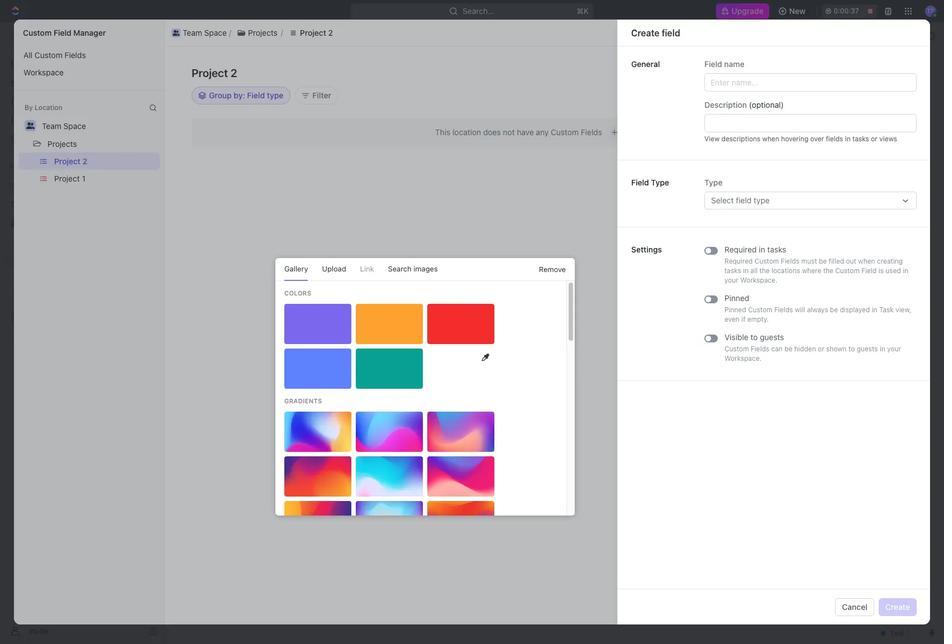 Task type: describe. For each thing, give the bounding box(es) containing it.
description
[[133, 436, 173, 446]]

fields inside button
[[65, 50, 86, 60]]

field inside required in tasks required custom fields must be filled out when creating tasks in all the locations where the custom field is used in your workspace.
[[862, 266, 877, 275]]

must
[[801, 257, 817, 265]]

docs link
[[4, 92, 162, 110]]

remove
[[539, 265, 566, 273]]

activity
[[891, 88, 913, 94]]

this
[[435, 127, 450, 137]]

share button
[[776, 38, 811, 56]]

12 for from
[[845, 124, 852, 132]]

manager
[[73, 28, 106, 37]]

add description
[[116, 436, 173, 446]]

or for when
[[871, 135, 878, 143]]

inbox
[[27, 77, 46, 87]]

8686faf0v button
[[136, 287, 179, 300]]

2 from from the top
[[737, 169, 752, 177]]

0 horizontal spatial team space button
[[37, 117, 91, 135]]

12 mins for task
[[845, 106, 869, 115]]

0 vertical spatial guests
[[760, 332, 784, 342]]

gallery
[[284, 264, 308, 273]]

4 status from the top
[[716, 249, 735, 258]]

team space link inside tree
[[27, 213, 160, 231]]

search for search
[[767, 103, 793, 113]]

in inside visible to guests custom fields can be hidden or shown to guests in your workspace.
[[880, 345, 885, 353]]

2 11 from the top
[[846, 249, 852, 258]]

views
[[879, 135, 897, 143]]

1 horizontal spatial complete
[[761, 276, 795, 284]]

dashboards
[[27, 115, 70, 125]]

added watcher:
[[699, 142, 752, 150]]

0 horizontal spatial when
[[762, 135, 779, 143]]

sidebar navigation
[[0, 22, 167, 644]]

create field
[[631, 28, 680, 38]]

2 in progress from the top
[[761, 249, 800, 258]]

2 changed status from from the top
[[685, 169, 754, 177]]

4 changed status from from the top
[[685, 249, 754, 258]]

6 mins from the top
[[854, 276, 869, 284]]

by
[[25, 103, 33, 112]]

Enter name... text field
[[704, 73, 917, 92]]

0 horizontal spatial /
[[177, 42, 179, 51]]

track time
[[465, 347, 506, 356]]

created on nov 17
[[714, 42, 772, 51]]

5 changed from the top
[[687, 276, 714, 284]]

locations
[[772, 266, 800, 275]]

all custom fields
[[23, 50, 86, 60]]

0 horizontal spatial projects button
[[42, 135, 82, 153]]

5 changed status from from the top
[[685, 276, 754, 284]]

home link
[[4, 54, 162, 72]]

location
[[35, 103, 62, 112]]

2 changed from the top
[[687, 169, 714, 177]]

be for custom
[[830, 306, 838, 314]]

⌘k
[[577, 6, 589, 16]]

12 for task
[[845, 106, 852, 115]]

out
[[846, 257, 856, 265]]

hide button
[[575, 128, 599, 142]]

shown
[[826, 345, 847, 353]]

field for create new field
[[881, 68, 897, 78]]

3 12 from the top
[[845, 142, 852, 150]]

Search tasks... text field
[[805, 127, 917, 144]]

3 from from the top
[[737, 187, 752, 195]]

subtasks
[[143, 477, 182, 487]]

this location does not have any custom fields
[[435, 127, 602, 137]]

empty.
[[747, 315, 769, 323]]

subtasks button
[[139, 472, 186, 492]]

existing
[[773, 68, 801, 78]]

search for search images
[[388, 264, 412, 273]]

1 pinned from the top
[[725, 293, 749, 303]]

time
[[488, 347, 506, 356]]

1 horizontal spatial project 2 button
[[283, 26, 339, 39]]

pinned pinned custom fields will always be displayed in task view, even if empty.
[[725, 293, 911, 323]]

field left type
[[631, 178, 649, 187]]

4 changed from the top
[[687, 249, 714, 258]]

0 vertical spatial tasks
[[852, 135, 869, 143]]

field left name
[[704, 59, 722, 69]]

search button
[[752, 100, 796, 116]]

3 changed status from from the top
[[685, 187, 754, 195]]

send
[[847, 590, 866, 600]]

over
[[810, 135, 824, 143]]

gradients link
[[284, 397, 322, 404]]

will
[[795, 306, 805, 314]]

5 status from the top
[[716, 276, 735, 284]]

general
[[631, 59, 660, 69]]

to inside to complete
[[800, 187, 806, 195]]

workspace. inside visible to guests custom fields can be hidden or shown to guests in your workspace.
[[725, 354, 762, 363]]

add for add task
[[863, 72, 878, 81]]

search...
[[463, 6, 495, 16]]

project inside button
[[54, 174, 80, 183]]

add existing field button
[[749, 64, 826, 82]]

projects / project 2
[[143, 42, 216, 51]]

invite
[[29, 626, 48, 635]]

com
[[673, 142, 829, 159]]

2 pinned from the top
[[725, 306, 746, 314]]

project 1
[[54, 174, 85, 183]]

team space inside tree
[[27, 217, 71, 227]]

add description button
[[99, 432, 571, 450]]

view,
[[896, 306, 911, 314]]

type
[[651, 178, 669, 187]]

1 mins from the top
[[854, 106, 869, 115]]

3 status from the top
[[716, 187, 735, 195]]

space inside list
[[204, 28, 227, 37]]

1 vertical spatial guests
[[857, 345, 878, 353]]

gradients
[[284, 397, 322, 404]]

custom inside visible to guests custom fields can be hidden or shown to guests in your workspace.
[[725, 345, 749, 353]]

list containing project 2
[[14, 153, 164, 187]]

location
[[452, 127, 481, 137]]

3 12 mins from the top
[[845, 142, 869, 150]]

description (optional)
[[704, 100, 784, 109]]

created this task
[[685, 106, 739, 115]]

descriptions
[[721, 135, 760, 143]]

all
[[751, 266, 758, 275]]

Edit task name text field
[[95, 310, 575, 331]]

calendar link
[[283, 100, 318, 116]]

or for guests
[[818, 345, 824, 353]]

11 for to do
[[846, 276, 852, 284]]

cancel
[[842, 602, 867, 611]]

4 mins from the top
[[854, 187, 869, 195]]

0:00:37 button
[[822, 4, 877, 18]]

fields inside required in tasks required custom fields must be filled out when creating tasks in all the locations where the custom field is used in your workspace.
[[781, 257, 799, 265]]

favorites
[[9, 162, 38, 170]]

to complete
[[680, 187, 806, 204]]

workspace button
[[18, 64, 160, 81]]

2 the from the left
[[823, 266, 833, 275]]

1 horizontal spatial tasks
[[767, 245, 786, 254]]

field for add existing field
[[804, 68, 820, 78]]

filled
[[829, 257, 844, 265]]

0:00:37
[[834, 7, 859, 15]]

board
[[208, 103, 230, 113]]

workspace. inside required in tasks required custom fields must be filled out when creating tasks in all the locations where the custom field is used in your workspace.
[[740, 276, 777, 284]]

eloisefrancis23@gmail.
[[752, 142, 829, 150]]

11 mins for to do
[[846, 276, 869, 284]]

add task button
[[857, 68, 904, 85]]

hide
[[580, 131, 595, 139]]

task inside button
[[880, 72, 897, 81]]

send button
[[841, 587, 873, 604]]

3 mins from the top
[[854, 142, 869, 150]]

task inside pinned pinned custom fields will always be displayed in task view, even if empty.
[[879, 306, 894, 314]]

fields inside pinned pinned custom fields will always be displayed in task view, even if empty.
[[774, 306, 793, 314]]

5 mins from the top
[[854, 249, 869, 258]]

1 horizontal spatial /
[[237, 31, 239, 40]]

fields inside visible to guests custom fields can be hidden or shown to guests in your workspace.
[[751, 345, 769, 353]]

tag
[[708, 294, 719, 302]]

field name
[[704, 59, 745, 69]]

1 from from the top
[[737, 124, 752, 132]]

search images
[[388, 264, 438, 273]]

create for field
[[631, 28, 659, 38]]

11 mins for complete
[[846, 187, 869, 195]]

1 horizontal spatial team space button
[[169, 26, 229, 39]]

nov
[[751, 42, 763, 51]]



Task type: vqa. For each thing, say whether or not it's contained in the screenshot.
the top 46 mins
no



Task type: locate. For each thing, give the bounding box(es) containing it.
task right new
[[880, 72, 897, 81]]

project 2
[[300, 28, 333, 37], [308, 31, 341, 40], [192, 66, 237, 79], [194, 66, 260, 85], [54, 156, 87, 166]]

user group image inside team space tree
[[11, 219, 20, 226]]

where
[[802, 266, 821, 275]]

1 vertical spatial 11 mins
[[846, 249, 869, 258]]

2 vertical spatial 11
[[846, 276, 852, 284]]

user group image
[[172, 30, 179, 35], [177, 33, 184, 39], [11, 219, 20, 226]]

1 12 from the top
[[845, 106, 852, 115]]

1 vertical spatial do
[[821, 276, 830, 284]]

list
[[169, 26, 908, 39], [14, 46, 164, 81], [14, 153, 164, 187]]

search left images
[[388, 264, 412, 273]]

create right send 'button'
[[885, 602, 910, 611]]

be inside required in tasks required custom fields must be filled out when creating tasks in all the locations where the custom field is used in your workspace.
[[819, 257, 827, 265]]

list containing all custom fields
[[14, 46, 164, 81]]

0 horizontal spatial add
[[116, 436, 131, 446]]

from up all
[[737, 249, 752, 258]]

be right always
[[830, 306, 838, 314]]

upgrade
[[732, 6, 764, 16]]

search up "hovering"
[[767, 103, 793, 113]]

0 horizontal spatial to do
[[777, 124, 798, 132]]

0 vertical spatial in progress
[[761, 187, 800, 195]]

12 mins left task sidebar navigation tab list
[[845, 124, 869, 132]]

from up descriptions
[[737, 124, 752, 132]]

mins up the now
[[854, 276, 869, 284]]

3 11 from the top
[[846, 276, 852, 284]]

custom inside button
[[35, 50, 62, 60]]

1 vertical spatial or
[[818, 345, 824, 353]]

2 horizontal spatial /
[[290, 31, 292, 40]]

1 vertical spatial search
[[388, 264, 412, 273]]

1 horizontal spatial do
[[821, 276, 830, 284]]

custom field manager
[[23, 28, 106, 37]]

add for add description
[[116, 436, 131, 446]]

1 status from the top
[[716, 124, 735, 132]]

link
[[360, 264, 374, 273]]

0 vertical spatial 12 mins
[[845, 106, 869, 115]]

inbox link
[[4, 73, 162, 91]]

0 vertical spatial list
[[169, 26, 908, 39]]

progress
[[770, 187, 798, 195], [770, 249, 798, 258]]

custom
[[23, 28, 52, 37], [35, 50, 62, 60], [551, 127, 579, 137], [755, 257, 779, 265], [835, 266, 860, 275], [748, 306, 772, 314], [725, 345, 749, 353]]

project 1 button
[[49, 170, 160, 187]]

1 progress from the top
[[770, 187, 798, 195]]

0 vertical spatial progress
[[770, 187, 798, 195]]

can
[[771, 345, 783, 353]]

0 horizontal spatial your
[[725, 276, 738, 284]]

1 in progress from the top
[[761, 187, 800, 195]]

fields up workspace button
[[65, 50, 86, 60]]

2
[[328, 28, 333, 37], [337, 31, 341, 40], [211, 42, 216, 51], [231, 66, 237, 79], [247, 66, 257, 85], [83, 156, 87, 166]]

1 horizontal spatial your
[[887, 345, 901, 353]]

2 vertical spatial be
[[785, 345, 792, 353]]

0 horizontal spatial do
[[789, 124, 798, 132]]

added left tag
[[687, 294, 707, 302]]

1 horizontal spatial create
[[837, 68, 862, 78]]

team space button down location
[[37, 117, 91, 135]]

fields
[[65, 50, 86, 60], [581, 127, 602, 137], [781, 257, 799, 265], [774, 306, 793, 314], [751, 345, 769, 353]]

any
[[536, 127, 549, 137]]

assignees button
[[452, 128, 504, 142]]

add for add existing field
[[756, 68, 771, 78]]

1 vertical spatial team space link
[[27, 213, 160, 231]]

1 11 mins from the top
[[846, 187, 869, 195]]

12 up view descriptions when hovering over fields in tasks or views
[[845, 124, 852, 132]]

0 horizontal spatial projects link
[[143, 42, 172, 51]]

even
[[725, 315, 740, 323]]

workspace. down visible
[[725, 354, 762, 363]]

2 horizontal spatial add
[[863, 72, 878, 81]]

do
[[789, 124, 798, 132], [821, 276, 830, 284]]

1 vertical spatial in progress
[[761, 249, 800, 258]]

projects
[[248, 28, 278, 37], [255, 31, 285, 40], [143, 42, 172, 51], [47, 139, 77, 149]]

1 vertical spatial 12 mins
[[845, 124, 869, 132]]

the down filled at top right
[[823, 266, 833, 275]]

0 horizontal spatial project 2 link
[[184, 42, 216, 51]]

12 right fields
[[845, 142, 852, 150]]

pinned
[[725, 293, 749, 303], [725, 306, 746, 314]]

0 vertical spatial team space button
[[169, 26, 229, 39]]

0 vertical spatial create
[[631, 28, 659, 38]]

team space, , element
[[72, 41, 83, 53]]

12 mins up search tasks... text box
[[845, 106, 869, 115]]

mins right filled at top right
[[854, 249, 869, 258]]

/
[[237, 31, 239, 40], [290, 31, 292, 40], [177, 42, 179, 51]]

0 vertical spatial projects button
[[231, 26, 283, 39]]

creating
[[877, 257, 903, 265]]

2 vertical spatial 12
[[845, 142, 852, 150]]

3 changed from the top
[[687, 187, 714, 195]]

always
[[807, 306, 828, 314]]

to do down where
[[810, 276, 830, 284]]

1 vertical spatial to do
[[810, 276, 830, 284]]

1 vertical spatial when
[[858, 257, 875, 265]]

guests right shown
[[857, 345, 878, 353]]

docs
[[27, 96, 45, 106]]

create inside button
[[837, 68, 862, 78]]

visible to guests custom fields can be hidden or shown to guests in your workspace.
[[725, 332, 901, 363]]

fields right any
[[581, 127, 602, 137]]

power
[[721, 294, 740, 302]]

in progress up locations
[[761, 249, 800, 258]]

favorites button
[[4, 160, 43, 173]]

1 vertical spatial complete
[[761, 276, 795, 284]]

1 vertical spatial be
[[830, 306, 838, 314]]

0 vertical spatial do
[[789, 124, 798, 132]]

0 horizontal spatial the
[[759, 266, 770, 275]]

to do for 12
[[777, 124, 798, 132]]

field
[[662, 28, 680, 38], [804, 68, 820, 78], [881, 68, 897, 78]]

1 vertical spatial progress
[[770, 249, 798, 258]]

progress up locations
[[770, 249, 798, 258]]

1 vertical spatial required
[[725, 257, 753, 265]]

11 for complete
[[846, 187, 852, 195]]

be inside visible to guests custom fields can be hidden or shown to guests in your workspace.
[[785, 345, 792, 353]]

0 vertical spatial to do
[[777, 124, 798, 132]]

0 vertical spatial be
[[819, 257, 827, 265]]

tasks
[[852, 135, 869, 143], [767, 245, 786, 254], [725, 266, 741, 275]]

when
[[762, 135, 779, 143], [858, 257, 875, 265]]

mins right fields
[[854, 142, 869, 150]]

0 horizontal spatial create
[[631, 28, 659, 38]]

is
[[879, 266, 884, 275]]

2 required from the top
[[725, 257, 753, 265]]

team space button
[[169, 26, 229, 39], [37, 117, 91, 135]]

0 vertical spatial required
[[725, 245, 757, 254]]

task sidebar navigation tab list
[[890, 68, 914, 133]]

all custom fields button
[[18, 46, 160, 64]]

workspace
[[23, 68, 64, 77]]

does
[[483, 127, 501, 137]]

be inside pinned pinned custom fields will always be displayed in task view, even if empty.
[[830, 306, 838, 314]]

spaces
[[9, 181, 33, 189]]

0 vertical spatial when
[[762, 135, 779, 143]]

when left "hovering"
[[762, 135, 779, 143]]

be for guests
[[785, 345, 792, 353]]

12 mins
[[845, 106, 869, 115], [845, 124, 869, 132], [845, 142, 869, 150]]

team inside tree
[[27, 217, 46, 227]]

11 mins
[[846, 187, 869, 195], [846, 249, 869, 258], [846, 276, 869, 284]]

images
[[414, 264, 438, 273]]

0 horizontal spatial project 2 button
[[49, 153, 160, 170]]

by location
[[25, 103, 62, 112]]

1 changed status from from the top
[[685, 124, 754, 132]]

projects link
[[241, 29, 288, 42], [143, 42, 172, 51]]

to do up "hovering"
[[777, 124, 798, 132]]

custom inside pinned pinned custom fields will always be displayed in task view, even if empty.
[[748, 306, 772, 314]]

create button
[[879, 598, 917, 616]]

0 horizontal spatial be
[[785, 345, 792, 353]]

required
[[725, 245, 757, 254], [725, 257, 753, 265]]

or inside visible to guests custom fields can be hidden or shown to guests in your workspace.
[[818, 345, 824, 353]]

1 vertical spatial 12
[[845, 124, 852, 132]]

share
[[783, 42, 804, 51]]

your down view,
[[887, 345, 901, 353]]

your up power
[[725, 276, 738, 284]]

when inside required in tasks required custom fields must be filled out when creating tasks in all the locations where the custom field is used in your workspace.
[[858, 257, 875, 265]]

to do for 11
[[810, 276, 830, 284]]

from up to complete
[[737, 169, 752, 177]]

0 horizontal spatial complete
[[682, 196, 712, 204]]

space inside team space tree
[[48, 217, 71, 227]]

2 vertical spatial 11 mins
[[846, 276, 869, 284]]

create
[[631, 28, 659, 38], [837, 68, 862, 78], [885, 602, 910, 611]]

settings
[[631, 245, 662, 254]]

user group image inside team space button
[[172, 30, 179, 35]]

11 mins up just now
[[846, 276, 869, 284]]

2 vertical spatial list
[[14, 153, 164, 187]]

1 vertical spatial projects button
[[42, 135, 82, 153]]

do up "hovering"
[[789, 124, 798, 132]]

field inside button
[[804, 68, 820, 78]]

or left shown
[[818, 345, 824, 353]]

0 horizontal spatial field
[[662, 28, 680, 38]]

on
[[741, 42, 749, 51]]

be right can
[[785, 345, 792, 353]]

project 2 button inside list
[[49, 153, 160, 170]]

1 horizontal spatial be
[[819, 257, 827, 265]]

0 vertical spatial your
[[725, 276, 738, 284]]

when right out
[[858, 257, 875, 265]]

your inside required in tasks required custom fields must be filled out when creating tasks in all the locations where the custom field is used in your workspace.
[[725, 276, 738, 284]]

required in tasks required custom fields must be filled out when creating tasks in all the locations where the custom field is used in your workspace.
[[725, 245, 908, 284]]

or left views
[[871, 135, 878, 143]]

None text field
[[704, 114, 917, 132]]

status
[[716, 124, 735, 132], [716, 169, 735, 177], [716, 187, 735, 195], [716, 249, 735, 258], [716, 276, 735, 284]]

1 vertical spatial task
[[879, 306, 894, 314]]

0 vertical spatial 11
[[846, 187, 852, 195]]

4 from from the top
[[737, 249, 752, 258]]

0 vertical spatial added
[[701, 142, 721, 150]]

from down all
[[737, 276, 752, 284]]

just now
[[840, 294, 869, 302]]

from down eloisefrancis23@gmail. com
[[737, 187, 752, 195]]

0 vertical spatial or
[[871, 135, 878, 143]]

list containing team space
[[169, 26, 908, 39]]

added left watcher:
[[701, 142, 721, 150]]

complete inside to complete
[[682, 196, 712, 204]]

2 horizontal spatial be
[[830, 306, 838, 314]]

be left filled at top right
[[819, 257, 827, 265]]

1 vertical spatial create
[[837, 68, 862, 78]]

mins left task sidebar navigation tab list
[[854, 124, 869, 132]]

track
[[465, 347, 486, 356]]

0 vertical spatial project 2 button
[[283, 26, 339, 39]]

1 vertical spatial project 2 button
[[49, 153, 160, 170]]

progress down eloisefrancis23@gmail.
[[770, 187, 798, 195]]

1 horizontal spatial or
[[871, 135, 878, 143]]

tasks up locations
[[767, 245, 786, 254]]

1 vertical spatial your
[[887, 345, 901, 353]]

assignees
[[466, 131, 499, 139]]

your inside visible to guests custom fields can be hidden or shown to guests in your workspace.
[[887, 345, 901, 353]]

field inside button
[[881, 68, 897, 78]]

2 horizontal spatial create
[[885, 602, 910, 611]]

search inside search button
[[767, 103, 793, 113]]

0 vertical spatial search
[[767, 103, 793, 113]]

mins down search tasks... text box
[[854, 187, 869, 195]]

0 vertical spatial complete
[[682, 196, 712, 204]]

1 horizontal spatial the
[[823, 266, 833, 275]]

0 vertical spatial pinned
[[725, 293, 749, 303]]

dates
[[343, 347, 364, 356]]

used
[[886, 266, 901, 275]]

add
[[756, 68, 771, 78], [863, 72, 878, 81], [116, 436, 131, 446]]

added
[[701, 142, 721, 150], [687, 294, 707, 302]]

1 the from the left
[[759, 266, 770, 275]]

add inside add existing field button
[[756, 68, 771, 78]]

0 vertical spatial team space link
[[174, 29, 235, 42]]

task sidebar content section
[[650, 61, 885, 616]]

now
[[856, 294, 869, 302]]

1 horizontal spatial field
[[804, 68, 820, 78]]

1 required from the top
[[725, 245, 757, 254]]

workspace.
[[740, 276, 777, 284], [725, 354, 762, 363]]

mins up search tasks... text box
[[854, 106, 869, 115]]

11 mins down search tasks... text box
[[846, 187, 869, 195]]

2 12 from the top
[[845, 124, 852, 132]]

0 horizontal spatial tasks
[[725, 266, 741, 275]]

do for 11 mins
[[821, 276, 830, 284]]

12 mins right fields
[[845, 142, 869, 150]]

field type
[[631, 178, 669, 187]]

0 horizontal spatial team space link
[[27, 213, 160, 231]]

12 up search tasks... text box
[[845, 106, 852, 115]]

description
[[704, 100, 747, 109]]

11 mins right filled at top right
[[846, 249, 869, 258]]

do down where
[[821, 276, 830, 284]]

in inside pinned pinned custom fields will always be displayed in task view, even if empty.
[[872, 306, 877, 314]]

upgrade link
[[716, 3, 769, 19]]

2 vertical spatial tasks
[[725, 266, 741, 275]]

2 status from the top
[[716, 169, 735, 177]]

team
[[183, 28, 202, 37], [188, 31, 207, 40], [88, 42, 107, 51], [42, 121, 61, 131], [27, 217, 46, 227]]

fields left can
[[751, 345, 769, 353]]

task
[[726, 106, 739, 115]]

project 2 link for the left projects link
[[184, 42, 216, 51]]

project 2 link for the rightmost projects link
[[294, 29, 344, 42]]

new
[[864, 68, 879, 78]]

1 horizontal spatial when
[[858, 257, 875, 265]]

3 11 mins from the top
[[846, 276, 869, 284]]

visible
[[725, 332, 748, 342]]

fields left will
[[774, 306, 793, 314]]

add inside add description button
[[116, 436, 131, 446]]

create left new
[[837, 68, 862, 78]]

list
[[251, 103, 264, 113]]

0 horizontal spatial search
[[388, 264, 412, 273]]

create up general
[[631, 28, 659, 38]]

add inside add task button
[[863, 72, 878, 81]]

hidden
[[794, 345, 816, 353]]

1 vertical spatial workspace.
[[725, 354, 762, 363]]

create for new
[[837, 68, 862, 78]]

12 mins for from
[[845, 124, 869, 132]]

1 vertical spatial list
[[14, 46, 164, 81]]

2 progress from the top
[[770, 249, 798, 258]]

1 horizontal spatial search
[[767, 103, 793, 113]]

created
[[714, 42, 739, 51]]

1 12 mins from the top
[[845, 106, 869, 115]]

1 horizontal spatial team space link
[[174, 29, 235, 42]]

guests up can
[[760, 332, 784, 342]]

2 12 mins from the top
[[845, 124, 869, 132]]

colors
[[284, 289, 311, 297]]

0 vertical spatial workspace.
[[740, 276, 777, 284]]

create inside button
[[885, 602, 910, 611]]

1 horizontal spatial projects button
[[231, 26, 283, 39]]

0 vertical spatial 11 mins
[[846, 187, 869, 195]]

2 mins from the top
[[854, 124, 869, 132]]

create new field button
[[830, 64, 904, 82]]

1 11 from the top
[[846, 187, 852, 195]]

task left view,
[[879, 306, 894, 314]]

in progress down eloisefrancis23@gmail.
[[761, 187, 800, 195]]

1 horizontal spatial to do
[[810, 276, 830, 284]]

1 vertical spatial pinned
[[725, 306, 746, 314]]

added for watcher:
[[701, 142, 721, 150]]

team space tree
[[4, 194, 162, 345]]

cancel button
[[835, 598, 874, 616]]

this
[[713, 106, 724, 115]]

1 vertical spatial 11
[[846, 249, 852, 258]]

the right all
[[759, 266, 770, 275]]

not
[[503, 127, 515, 137]]

fields up locations
[[781, 257, 799, 265]]

field left is
[[862, 266, 877, 275]]

1 horizontal spatial guests
[[857, 345, 878, 353]]

1 horizontal spatial projects link
[[241, 29, 288, 42]]

5 from from the top
[[737, 276, 752, 284]]

hovering
[[781, 135, 808, 143]]

do for 12 mins
[[789, 124, 798, 132]]

added for tag
[[687, 294, 707, 302]]

board link
[[206, 100, 230, 116]]

0 horizontal spatial or
[[818, 345, 824, 353]]

1 vertical spatial team space button
[[37, 117, 91, 135]]

0 horizontal spatial guests
[[760, 332, 784, 342]]

1
[[82, 174, 85, 183]]

team space button up projects / project 2
[[169, 26, 229, 39]]

tasks left all
[[725, 266, 741, 275]]

1 changed from the top
[[687, 124, 714, 132]]

all
[[23, 50, 32, 60]]

0 vertical spatial task
[[880, 72, 897, 81]]

field up all custom fields
[[54, 28, 71, 37]]

upload
[[322, 264, 346, 273]]

workspace. down all
[[740, 276, 777, 284]]

dashboards link
[[4, 111, 162, 129]]

1 horizontal spatial project 2 link
[[294, 29, 344, 42]]

fields
[[826, 135, 843, 143]]

the
[[759, 266, 770, 275], [823, 266, 833, 275]]

just
[[840, 294, 854, 302]]

tasks right fields
[[852, 135, 869, 143]]

2 11 mins from the top
[[846, 249, 869, 258]]



